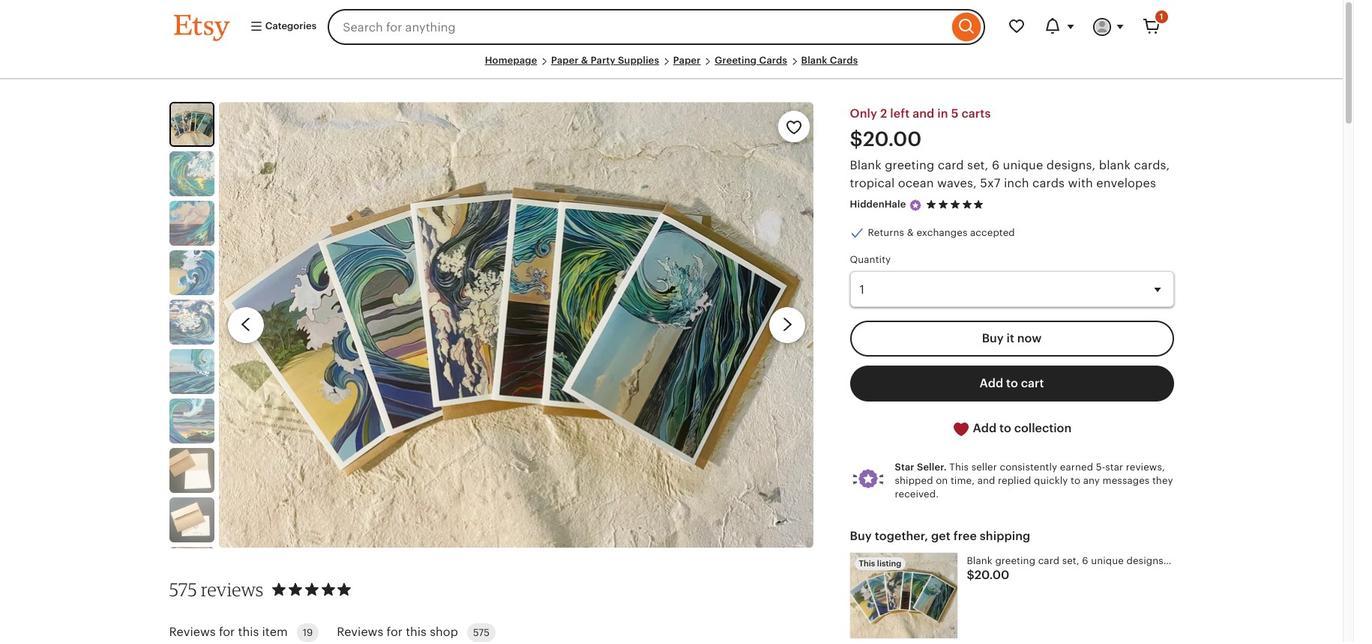 Task type: locate. For each thing, give the bounding box(es) containing it.
cart
[[1021, 377, 1044, 391]]

paper
[[551, 55, 579, 66], [673, 55, 701, 66]]

0 vertical spatial 575
[[169, 579, 197, 601]]

1 horizontal spatial &
[[907, 227, 914, 238]]

0 vertical spatial buy
[[982, 332, 1004, 346]]

blank right greeting cards link
[[802, 55, 828, 66]]

1 horizontal spatial cards
[[830, 55, 858, 66]]

they
[[1153, 476, 1174, 487]]

buy up the this listing
[[850, 529, 872, 543]]

tab list containing reviews for this item
[[169, 615, 777, 643]]

19
[[303, 628, 313, 639]]

0 vertical spatial add
[[980, 377, 1004, 391]]

reviews right 19
[[337, 626, 384, 640]]

reviews for reviews for this shop
[[337, 626, 384, 640]]

20.00
[[975, 568, 1010, 583]]

this left listing
[[859, 559, 876, 568]]

blank inside menu bar
[[802, 55, 828, 66]]

carts
[[962, 107, 991, 121]]

for down the reviews
[[219, 626, 235, 640]]

blank greeting card set 6 unique designs blank cards image 6 image
[[169, 350, 214, 395]]

0 horizontal spatial 575
[[169, 579, 197, 601]]

& for returns
[[907, 227, 914, 238]]

blank inside blank greeting card set, 6 unique designs, blank cards, tropical ocean waves, 5x7 inch cards with envelopes
[[850, 158, 882, 173]]

1 horizontal spatial blank
[[850, 158, 882, 173]]

0 horizontal spatial paper
[[551, 55, 579, 66]]

Search for anything text field
[[328, 9, 949, 45]]

0 vertical spatial to
[[1007, 377, 1019, 391]]

cards up only
[[830, 55, 858, 66]]

and inside this seller consistently earned 5-star reviews, shipped on time, and replied quickly to any messages they received.
[[978, 476, 996, 487]]

1 this from the left
[[238, 626, 259, 640]]

blank greeting card set 6 unique designs blank cards image 2 image
[[169, 152, 214, 197]]

blank for blank greeting card set, 6 unique designs, blank cards, tropical ocean waves, 5x7 inch cards with envelopes
[[850, 158, 882, 173]]

blank greeting card set 6 unique designs blank cards image 7 image
[[169, 399, 214, 444]]

this for listing
[[859, 559, 876, 568]]

buy
[[982, 332, 1004, 346], [850, 529, 872, 543]]

6
[[992, 158, 1000, 173]]

None search field
[[328, 9, 985, 45]]

5x7
[[981, 176, 1001, 191]]

paper for paper & party supplies
[[551, 55, 579, 66]]

2 vertical spatial to
[[1071, 476, 1081, 487]]

1 horizontal spatial reviews
[[337, 626, 384, 640]]

cards,
[[1135, 158, 1171, 173]]

set,
[[968, 158, 989, 173]]

0 horizontal spatial &
[[581, 55, 589, 66]]

in
[[938, 107, 949, 121]]

for for shop
[[387, 626, 403, 640]]

0 horizontal spatial and
[[913, 107, 935, 121]]

paper & party supplies
[[551, 55, 660, 66]]

buy for buy it now
[[982, 332, 1004, 346]]

this up time,
[[950, 462, 969, 473]]

earned
[[1061, 462, 1094, 473]]

575 right shop
[[473, 628, 490, 639]]

and left in
[[913, 107, 935, 121]]

shipped
[[895, 476, 934, 487]]

1 vertical spatial buy
[[850, 529, 872, 543]]

together,
[[875, 529, 929, 543]]

reviews for this item
[[169, 626, 288, 640]]

575 inside tab list
[[473, 628, 490, 639]]

this left item
[[238, 626, 259, 640]]

1 horizontal spatial for
[[387, 626, 403, 640]]

&
[[581, 55, 589, 66], [907, 227, 914, 238]]

for left shop
[[387, 626, 403, 640]]

item
[[262, 626, 288, 640]]

& right returns
[[907, 227, 914, 238]]

star
[[895, 462, 915, 473]]

supplies
[[618, 55, 660, 66]]

0 horizontal spatial blank
[[802, 55, 828, 66]]

blank up tropical
[[850, 158, 882, 173]]

blank greeting card set, 6 unique designs, blank cards, tropical ocean waves, 5x7 inch cards with envelopes image
[[850, 553, 958, 639]]

cards
[[760, 55, 788, 66], [830, 55, 858, 66]]

to down earned
[[1071, 476, 1081, 487]]

star seller.
[[895, 462, 947, 473]]

575
[[169, 579, 197, 601], [473, 628, 490, 639]]

consistently
[[1000, 462, 1058, 473]]

buy left it
[[982, 332, 1004, 346]]

buy it now
[[982, 332, 1042, 346]]

star_seller image
[[909, 199, 923, 212]]

this listing
[[859, 559, 902, 568]]

1 horizontal spatial blank greeting card set 6 unique designs blank cards image 1 image
[[219, 102, 814, 549]]

0 vertical spatial this
[[950, 462, 969, 473]]

& left party
[[581, 55, 589, 66]]

and
[[913, 107, 935, 121], [978, 476, 996, 487]]

cards for blank cards
[[830, 55, 858, 66]]

to left 'collection'
[[1000, 422, 1012, 436]]

this inside this seller consistently earned 5-star reviews, shipped on time, and replied quickly to any messages they received.
[[950, 462, 969, 473]]

& inside menu bar
[[581, 55, 589, 66]]

paper left party
[[551, 55, 579, 66]]

1 vertical spatial add
[[973, 422, 997, 436]]

2 this from the left
[[406, 626, 427, 640]]

add
[[980, 377, 1004, 391], [973, 422, 997, 436]]

0 horizontal spatial cards
[[760, 55, 788, 66]]

1 for from the left
[[219, 626, 235, 640]]

to
[[1007, 377, 1019, 391], [1000, 422, 1012, 436], [1071, 476, 1081, 487]]

blank greeting card set 6 unique designs blank cards image 1 image
[[219, 102, 814, 549], [171, 104, 213, 146]]

1 horizontal spatial paper
[[673, 55, 701, 66]]

5-
[[1096, 462, 1106, 473]]

2 reviews from the left
[[337, 626, 384, 640]]

none search field inside categories "banner"
[[328, 9, 985, 45]]

0 vertical spatial and
[[913, 107, 935, 121]]

1 vertical spatial 575
[[473, 628, 490, 639]]

it
[[1007, 332, 1015, 346]]

returns
[[868, 227, 905, 238]]

0 horizontal spatial reviews
[[169, 626, 216, 640]]

reviews for reviews for this item
[[169, 626, 216, 640]]

this
[[950, 462, 969, 473], [859, 559, 876, 568]]

1 vertical spatial &
[[907, 227, 914, 238]]

this
[[238, 626, 259, 640], [406, 626, 427, 640]]

0 horizontal spatial buy
[[850, 529, 872, 543]]

1 horizontal spatial this
[[950, 462, 969, 473]]

add up seller
[[973, 422, 997, 436]]

0 horizontal spatial for
[[219, 626, 235, 640]]

cards right greeting
[[760, 55, 788, 66]]

get
[[932, 529, 951, 543]]

greeting
[[885, 158, 935, 173]]

575 left the reviews
[[169, 579, 197, 601]]

blank
[[802, 55, 828, 66], [850, 158, 882, 173]]

reviews down 575 reviews
[[169, 626, 216, 640]]

0 vertical spatial &
[[581, 55, 589, 66]]

to for collection
[[1000, 422, 1012, 436]]

party
[[591, 55, 616, 66]]

1 vertical spatial to
[[1000, 422, 1012, 436]]

add to cart
[[980, 377, 1044, 391]]

inch
[[1004, 176, 1030, 191]]

star
[[1106, 462, 1124, 473]]

reviews
[[169, 626, 216, 640], [337, 626, 384, 640]]

1 horizontal spatial 575
[[473, 628, 490, 639]]

returns & exchanges accepted
[[868, 227, 1016, 238]]

add for add to cart
[[980, 377, 1004, 391]]

blank
[[1100, 158, 1131, 173]]

2 paper from the left
[[673, 55, 701, 66]]

and inside only 2 left and in 5 carts $20.00
[[913, 107, 935, 121]]

2 cards from the left
[[830, 55, 858, 66]]

1 horizontal spatial and
[[978, 476, 996, 487]]

homepage link
[[485, 55, 537, 66]]

buy inside button
[[982, 332, 1004, 346]]

envelopes
[[1097, 176, 1157, 191]]

designs,
[[1047, 158, 1096, 173]]

0 horizontal spatial this
[[238, 626, 259, 640]]

to left the cart
[[1007, 377, 1019, 391]]

1 link
[[1134, 9, 1170, 45]]

add left the cart
[[980, 377, 1004, 391]]

menu bar
[[174, 54, 1170, 80]]

quickly
[[1034, 476, 1069, 487]]

1 reviews from the left
[[169, 626, 216, 640]]

unique
[[1003, 158, 1044, 173]]

greeting cards
[[715, 55, 788, 66]]

1 horizontal spatial buy
[[982, 332, 1004, 346]]

shipping
[[980, 529, 1031, 543]]

0 vertical spatial blank
[[802, 55, 828, 66]]

this for shop
[[406, 626, 427, 640]]

1 cards from the left
[[760, 55, 788, 66]]

paper down categories "banner"
[[673, 55, 701, 66]]

this left shop
[[406, 626, 427, 640]]

menu bar containing homepage
[[174, 54, 1170, 80]]

collection
[[1015, 422, 1072, 436]]

1 vertical spatial and
[[978, 476, 996, 487]]

this seller consistently earned 5-star reviews, shipped on time, and replied quickly to any messages they received.
[[895, 462, 1174, 501]]

1 vertical spatial this
[[859, 559, 876, 568]]

1 horizontal spatial this
[[406, 626, 427, 640]]

575 for 575
[[473, 628, 490, 639]]

only
[[850, 107, 878, 121]]

0 horizontal spatial this
[[859, 559, 876, 568]]

1 vertical spatial blank
[[850, 158, 882, 173]]

2 for from the left
[[387, 626, 403, 640]]

1 paper from the left
[[551, 55, 579, 66]]

and down seller
[[978, 476, 996, 487]]

$20.00
[[850, 128, 922, 151]]

tab list
[[169, 615, 777, 643]]



Task type: describe. For each thing, give the bounding box(es) containing it.
this for item
[[238, 626, 259, 640]]

blank greeting card set, 6 unique designs, blank cards, tropical ocean waves, 5x7 inch cards with envelopes
[[850, 158, 1171, 191]]

cards
[[1033, 176, 1065, 191]]

greeting cards link
[[715, 55, 788, 66]]

accepted
[[971, 227, 1016, 238]]

replied
[[998, 476, 1032, 487]]

add to collection button
[[850, 411, 1174, 448]]

free
[[954, 529, 977, 543]]

blank for blank cards
[[802, 55, 828, 66]]

hiddenhale
[[850, 199, 906, 210]]

reviews,
[[1127, 462, 1166, 473]]

waves,
[[938, 176, 977, 191]]

time,
[[951, 476, 975, 487]]

2
[[881, 107, 888, 121]]

add to collection
[[970, 422, 1072, 436]]

add to cart button
[[850, 366, 1174, 402]]

this for seller
[[950, 462, 969, 473]]

listing
[[878, 559, 902, 568]]

hiddenhale link
[[850, 199, 906, 210]]

reviews for this shop
[[337, 626, 458, 640]]

seller.
[[917, 462, 947, 473]]

$ 20.00
[[967, 568, 1010, 583]]

buy together, get free shipping
[[850, 529, 1031, 543]]

ocean
[[898, 176, 934, 191]]

blank greeting card set 6 unique designs blank cards image 8 image
[[169, 449, 214, 494]]

$
[[967, 568, 975, 583]]

quantity
[[850, 254, 891, 266]]

575 for 575 reviews
[[169, 579, 197, 601]]

with
[[1069, 176, 1094, 191]]

card
[[938, 158, 964, 173]]

blank greeting card set 6 unique designs blank cards image 3 image
[[169, 201, 214, 246]]

greeting
[[715, 55, 757, 66]]

paper link
[[673, 55, 701, 66]]

to for cart
[[1007, 377, 1019, 391]]

categories
[[263, 21, 317, 32]]

categories banner
[[147, 0, 1197, 54]]

buy for buy together, get free shipping
[[850, 529, 872, 543]]

to inside this seller consistently earned 5-star reviews, shipped on time, and replied quickly to any messages they received.
[[1071, 476, 1081, 487]]

seller
[[972, 462, 998, 473]]

5
[[952, 107, 959, 121]]

reviews
[[201, 579, 264, 601]]

messages
[[1103, 476, 1150, 487]]

1
[[1160, 12, 1164, 21]]

blank cards link
[[802, 55, 858, 66]]

blank cards
[[802, 55, 858, 66]]

paper & party supplies link
[[551, 55, 660, 66]]

0 horizontal spatial blank greeting card set 6 unique designs blank cards image 1 image
[[171, 104, 213, 146]]

tropical
[[850, 176, 895, 191]]

homepage
[[485, 55, 537, 66]]

blank greeting card set 6 unique designs blank cards image 9 image
[[169, 498, 214, 543]]

left
[[891, 107, 910, 121]]

exchanges
[[917, 227, 968, 238]]

575 reviews
[[169, 579, 264, 601]]

cards for greeting cards
[[760, 55, 788, 66]]

add for add to collection
[[973, 422, 997, 436]]

blank greeting card set 6 unique designs blank cards image 4 image
[[169, 251, 214, 296]]

only 2 left and in 5 carts $20.00
[[850, 107, 991, 151]]

buy it now button
[[850, 321, 1174, 357]]

categories button
[[238, 14, 323, 41]]

on
[[936, 476, 948, 487]]

& for paper
[[581, 55, 589, 66]]

paper for 'paper' link
[[673, 55, 701, 66]]

received.
[[895, 489, 939, 501]]

blank greeting card set 6 unique designs blank cards image 5 image
[[169, 300, 214, 345]]

now
[[1018, 332, 1042, 346]]

for for item
[[219, 626, 235, 640]]

blank greeting card set 6 unique designs blank cards image 10 image
[[169, 548, 214, 593]]

shop
[[430, 626, 458, 640]]

any
[[1084, 476, 1100, 487]]



Task type: vqa. For each thing, say whether or not it's contained in the screenshot.
up
no



